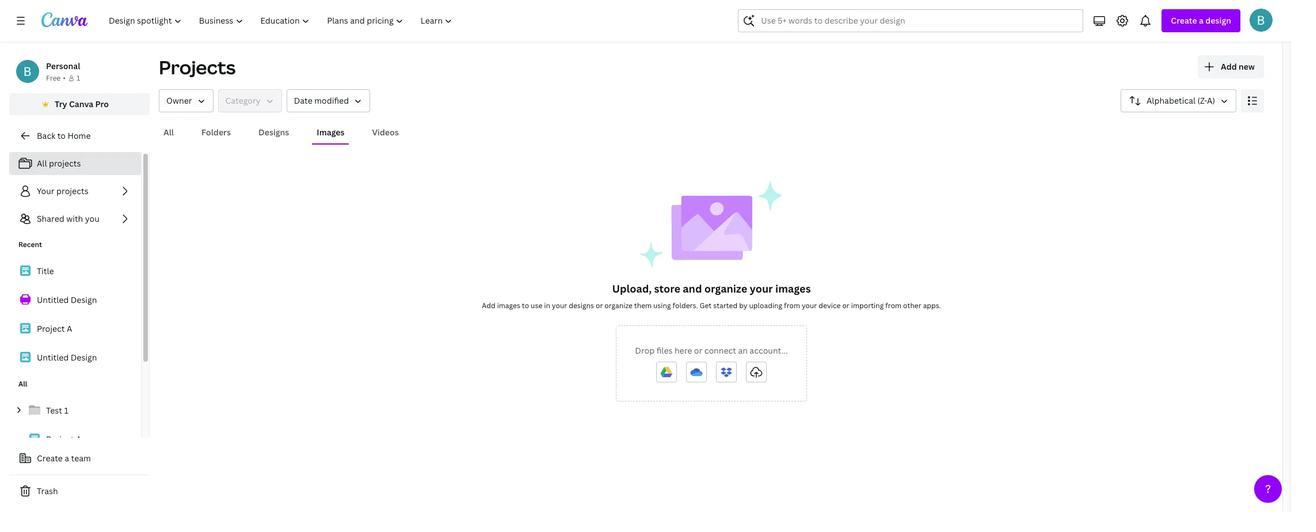 Task type: describe. For each thing, give the bounding box(es) containing it.
brad klo image
[[1250, 9, 1274, 32]]

all projects
[[37, 158, 81, 169]]

0 vertical spatial images
[[776, 282, 811, 295]]

alphabetical (z-a)
[[1147, 95, 1216, 106]]

project a for second project a 'link' from the top
[[46, 434, 81, 445]]

1 untitled from the top
[[37, 294, 69, 305]]

you
[[85, 213, 100, 224]]

date
[[294, 95, 313, 106]]

•
[[63, 73, 66, 83]]

0 horizontal spatial your
[[552, 301, 568, 310]]

modified
[[315, 95, 349, 106]]

back to home link
[[9, 124, 150, 147]]

in
[[544, 301, 551, 310]]

top level navigation element
[[101, 9, 463, 32]]

title
[[37, 266, 54, 276]]

folders
[[202, 127, 231, 138]]

shared with you
[[37, 213, 100, 224]]

with
[[66, 213, 83, 224]]

try canva pro
[[55, 98, 109, 109]]

to inside upload, store and organize your images add images to use in your designs or organize them using folders. get started by uploading from your device or importing from other apps.
[[522, 301, 529, 310]]

projects for all projects
[[49, 158, 81, 169]]

here
[[675, 345, 693, 356]]

try
[[55, 98, 67, 109]]

all projects link
[[9, 152, 141, 175]]

add inside upload, store and organize your images add images to use in your designs or organize them using folders. get started by uploading from your device or importing from other apps.
[[482, 301, 496, 310]]

project a for 1st project a 'link' from the top
[[37, 323, 72, 334]]

shared with you link
[[9, 207, 141, 230]]

folders button
[[197, 122, 236, 143]]

(z-
[[1198, 95, 1208, 106]]

1 project a link from the top
[[9, 317, 141, 341]]

by
[[740, 301, 748, 310]]

other
[[904, 301, 922, 310]]

1 from from the left
[[785, 301, 801, 310]]

all button
[[159, 122, 179, 143]]

1 horizontal spatial your
[[750, 282, 773, 295]]

videos
[[372, 127, 399, 138]]

folders.
[[673, 301, 698, 310]]

add new button
[[1199, 55, 1265, 78]]

team
[[71, 453, 91, 464]]

category
[[226, 95, 261, 106]]

back
[[37, 130, 55, 141]]

home
[[68, 130, 91, 141]]

shared
[[37, 213, 64, 224]]

get
[[700, 301, 712, 310]]

and
[[683, 282, 702, 295]]

add new
[[1222, 61, 1256, 72]]

0 horizontal spatial to
[[57, 130, 66, 141]]

try canva pro button
[[9, 93, 150, 115]]

designs button
[[254, 122, 294, 143]]

files
[[657, 345, 673, 356]]

connect
[[705, 345, 737, 356]]

0 horizontal spatial images
[[497, 301, 521, 310]]

projects
[[159, 55, 236, 79]]

create for create a design
[[1172, 15, 1198, 26]]

list containing all projects
[[9, 152, 141, 230]]

free
[[46, 73, 61, 83]]

free •
[[46, 73, 66, 83]]

create a design button
[[1163, 9, 1241, 32]]

Sort by button
[[1121, 89, 1237, 112]]

0 vertical spatial 1
[[77, 73, 80, 83]]

alphabetical
[[1147, 95, 1196, 106]]

new
[[1240, 61, 1256, 72]]

a for second project a 'link' from the top
[[76, 434, 81, 445]]

recent
[[18, 240, 42, 249]]

0 horizontal spatial or
[[596, 301, 603, 310]]

test 1 link
[[9, 399, 141, 423]]



Task type: locate. For each thing, give the bounding box(es) containing it.
create a team
[[37, 453, 91, 464]]

0 vertical spatial a
[[1200, 15, 1204, 26]]

list containing test 1
[[9, 399, 141, 512]]

create
[[1172, 15, 1198, 26], [37, 453, 63, 464]]

apps.
[[924, 301, 942, 310]]

1 untitled design from the top
[[37, 294, 97, 305]]

1 vertical spatial design
[[71, 352, 97, 363]]

projects inside your projects 'link'
[[57, 185, 88, 196]]

started
[[714, 301, 738, 310]]

1 list from the top
[[9, 152, 141, 230]]

1 vertical spatial project
[[46, 434, 74, 445]]

organize up the "started"
[[705, 282, 748, 295]]

2 untitled design from the top
[[37, 352, 97, 363]]

0 horizontal spatial organize
[[605, 301, 633, 310]]

0 vertical spatial untitled
[[37, 294, 69, 305]]

importing
[[852, 301, 884, 310]]

a
[[1200, 15, 1204, 26], [65, 453, 69, 464]]

title link
[[9, 259, 141, 283]]

test
[[46, 405, 62, 416]]

Category button
[[218, 89, 282, 112]]

1 vertical spatial add
[[482, 301, 496, 310]]

design for first untitled design link from the top of the page
[[71, 294, 97, 305]]

1 vertical spatial to
[[522, 301, 529, 310]]

1 vertical spatial projects
[[57, 185, 88, 196]]

a up team
[[76, 434, 81, 445]]

or right device
[[843, 301, 850, 310]]

1 horizontal spatial add
[[1222, 61, 1238, 72]]

1 horizontal spatial to
[[522, 301, 529, 310]]

0 vertical spatial projects
[[49, 158, 81, 169]]

design down title link
[[71, 294, 97, 305]]

designs
[[569, 301, 594, 310]]

a)
[[1208, 95, 1216, 106]]

your
[[750, 282, 773, 295], [552, 301, 568, 310], [802, 301, 818, 310]]

from
[[785, 301, 801, 310], [886, 301, 902, 310]]

untitled down title
[[37, 294, 69, 305]]

1 horizontal spatial a
[[1200, 15, 1204, 26]]

1 vertical spatial 1
[[64, 405, 68, 416]]

project
[[37, 323, 65, 334], [46, 434, 74, 445]]

2 horizontal spatial your
[[802, 301, 818, 310]]

all for all projects
[[37, 158, 47, 169]]

0 vertical spatial create
[[1172, 15, 1198, 26]]

0 horizontal spatial all
[[18, 379, 27, 389]]

1 horizontal spatial all
[[37, 158, 47, 169]]

a left team
[[65, 453, 69, 464]]

2 horizontal spatial or
[[843, 301, 850, 310]]

project a
[[37, 323, 72, 334], [46, 434, 81, 445]]

organize down upload,
[[605, 301, 633, 310]]

1 vertical spatial organize
[[605, 301, 633, 310]]

0 vertical spatial project
[[37, 323, 65, 334]]

device
[[819, 301, 841, 310]]

pro
[[95, 98, 109, 109]]

images
[[317, 127, 345, 138]]

all for all button
[[164, 127, 174, 138]]

0 horizontal spatial create
[[37, 453, 63, 464]]

projects right your
[[57, 185, 88, 196]]

a for team
[[65, 453, 69, 464]]

create inside "create a design" dropdown button
[[1172, 15, 1198, 26]]

uploading
[[750, 301, 783, 310]]

projects inside all projects link
[[49, 158, 81, 169]]

0 vertical spatial to
[[57, 130, 66, 141]]

use
[[531, 301, 543, 310]]

organize
[[705, 282, 748, 295], [605, 301, 633, 310]]

untitled design down title link
[[37, 294, 97, 305]]

or right here
[[694, 345, 703, 356]]

untitled up test
[[37, 352, 69, 363]]

0 vertical spatial project a
[[37, 323, 72, 334]]

2 project a link from the top
[[9, 427, 141, 452]]

2 vertical spatial list
[[9, 399, 141, 512]]

0 horizontal spatial add
[[482, 301, 496, 310]]

1 horizontal spatial images
[[776, 282, 811, 295]]

1 vertical spatial list
[[9, 259, 141, 370]]

0 vertical spatial untitled design
[[37, 294, 97, 305]]

your projects
[[37, 185, 88, 196]]

add left use
[[482, 301, 496, 310]]

add
[[1222, 61, 1238, 72], [482, 301, 496, 310]]

back to home
[[37, 130, 91, 141]]

2 vertical spatial all
[[18, 379, 27, 389]]

create inside create a team button
[[37, 453, 63, 464]]

list containing title
[[9, 259, 141, 370]]

test 1
[[46, 405, 68, 416]]

a
[[67, 323, 72, 334], [76, 434, 81, 445]]

2 untitled from the top
[[37, 352, 69, 363]]

0 vertical spatial a
[[67, 323, 72, 334]]

your right in
[[552, 301, 568, 310]]

all
[[164, 127, 174, 138], [37, 158, 47, 169], [18, 379, 27, 389]]

0 vertical spatial list
[[9, 152, 141, 230]]

design
[[1206, 15, 1232, 26]]

a down title link
[[67, 323, 72, 334]]

None search field
[[739, 9, 1084, 32]]

1 vertical spatial all
[[37, 158, 47, 169]]

create left team
[[37, 453, 63, 464]]

0 horizontal spatial a
[[67, 323, 72, 334]]

a inside create a team button
[[65, 453, 69, 464]]

untitled design for 1st untitled design link from the bottom
[[37, 352, 97, 363]]

0 vertical spatial project a link
[[9, 317, 141, 341]]

0 vertical spatial untitled design link
[[9, 288, 141, 312]]

1 vertical spatial project a
[[46, 434, 81, 445]]

design
[[71, 294, 97, 305], [71, 352, 97, 363]]

your up uploading
[[750, 282, 773, 295]]

store
[[655, 282, 681, 295]]

untitled
[[37, 294, 69, 305], [37, 352, 69, 363]]

to right back
[[57, 130, 66, 141]]

date modified
[[294, 95, 349, 106]]

or right designs
[[596, 301, 603, 310]]

trash
[[37, 486, 58, 497]]

1
[[77, 73, 80, 83], [64, 405, 68, 416]]

a for 1st project a 'link' from the top
[[67, 323, 72, 334]]

design for 1st untitled design link from the bottom
[[71, 352, 97, 363]]

1 horizontal spatial from
[[886, 301, 902, 310]]

projects for your projects
[[57, 185, 88, 196]]

untitled design link up test 1 link
[[9, 346, 141, 370]]

a inside "create a design" dropdown button
[[1200, 15, 1204, 26]]

an
[[739, 345, 748, 356]]

1 horizontal spatial organize
[[705, 282, 748, 295]]

your
[[37, 185, 55, 196]]

drop files here or connect an account...
[[635, 345, 788, 356]]

images
[[776, 282, 811, 295], [497, 301, 521, 310]]

0 horizontal spatial from
[[785, 301, 801, 310]]

create a design
[[1172, 15, 1232, 26]]

design up test 1 link
[[71, 352, 97, 363]]

untitled design up test 1
[[37, 352, 97, 363]]

untitled design
[[37, 294, 97, 305], [37, 352, 97, 363]]

0 horizontal spatial a
[[65, 453, 69, 464]]

project for second project a 'link' from the top
[[46, 434, 74, 445]]

projects down the back to home
[[49, 158, 81, 169]]

drop
[[635, 345, 655, 356]]

using
[[654, 301, 671, 310]]

add inside "add new" dropdown button
[[1222, 61, 1238, 72]]

Date modified button
[[287, 89, 370, 112]]

1 design from the top
[[71, 294, 97, 305]]

3 list from the top
[[9, 399, 141, 512]]

upload, store and organize your images add images to use in your designs or organize them using folders. get started by uploading from your device or importing from other apps.
[[482, 282, 942, 310]]

1 vertical spatial untitled
[[37, 352, 69, 363]]

images button
[[312, 122, 349, 143]]

personal
[[46, 60, 80, 71]]

create left design
[[1172, 15, 1198, 26]]

0 vertical spatial organize
[[705, 282, 748, 295]]

Owner button
[[159, 89, 213, 112]]

1 vertical spatial project a link
[[9, 427, 141, 452]]

1 horizontal spatial a
[[76, 434, 81, 445]]

your left device
[[802, 301, 818, 310]]

projects
[[49, 158, 81, 169], [57, 185, 88, 196]]

project a link
[[9, 317, 141, 341], [9, 427, 141, 452]]

2 list from the top
[[9, 259, 141, 370]]

1 vertical spatial untitled design link
[[9, 346, 141, 370]]

canva
[[69, 98, 93, 109]]

to left use
[[522, 301, 529, 310]]

1 vertical spatial create
[[37, 453, 63, 464]]

0 vertical spatial add
[[1222, 61, 1238, 72]]

from right uploading
[[785, 301, 801, 310]]

1 horizontal spatial 1
[[77, 73, 80, 83]]

them
[[635, 301, 652, 310]]

1 vertical spatial a
[[76, 434, 81, 445]]

add left new
[[1222, 61, 1238, 72]]

2 untitled design link from the top
[[9, 346, 141, 370]]

all inside button
[[164, 127, 174, 138]]

to
[[57, 130, 66, 141], [522, 301, 529, 310]]

untitled design for first untitled design link from the top of the page
[[37, 294, 97, 305]]

0 vertical spatial all
[[164, 127, 174, 138]]

create for create a team
[[37, 453, 63, 464]]

owner
[[166, 95, 192, 106]]

1 vertical spatial images
[[497, 301, 521, 310]]

project for 1st project a 'link' from the top
[[37, 323, 65, 334]]

from left the 'other'
[[886, 301, 902, 310]]

Search search field
[[762, 10, 1061, 32]]

trash link
[[9, 480, 150, 503]]

1 untitled design link from the top
[[9, 288, 141, 312]]

create a team button
[[9, 447, 150, 470]]

1 vertical spatial a
[[65, 453, 69, 464]]

1 vertical spatial untitled design
[[37, 352, 97, 363]]

1 right •
[[77, 73, 80, 83]]

2 horizontal spatial all
[[164, 127, 174, 138]]

1 horizontal spatial create
[[1172, 15, 1198, 26]]

images left use
[[497, 301, 521, 310]]

a left design
[[1200, 15, 1204, 26]]

1 horizontal spatial or
[[694, 345, 703, 356]]

your projects link
[[9, 180, 141, 203]]

1 right test
[[64, 405, 68, 416]]

2 from from the left
[[886, 301, 902, 310]]

account...
[[750, 345, 788, 356]]

designs
[[259, 127, 289, 138]]

list
[[9, 152, 141, 230], [9, 259, 141, 370], [9, 399, 141, 512]]

images up uploading
[[776, 282, 811, 295]]

2 design from the top
[[71, 352, 97, 363]]

videos button
[[368, 122, 404, 143]]

0 horizontal spatial 1
[[64, 405, 68, 416]]

0 vertical spatial design
[[71, 294, 97, 305]]

or
[[596, 301, 603, 310], [843, 301, 850, 310], [694, 345, 703, 356]]

untitled design link down title link
[[9, 288, 141, 312]]

a for design
[[1200, 15, 1204, 26]]

upload,
[[613, 282, 652, 295]]



